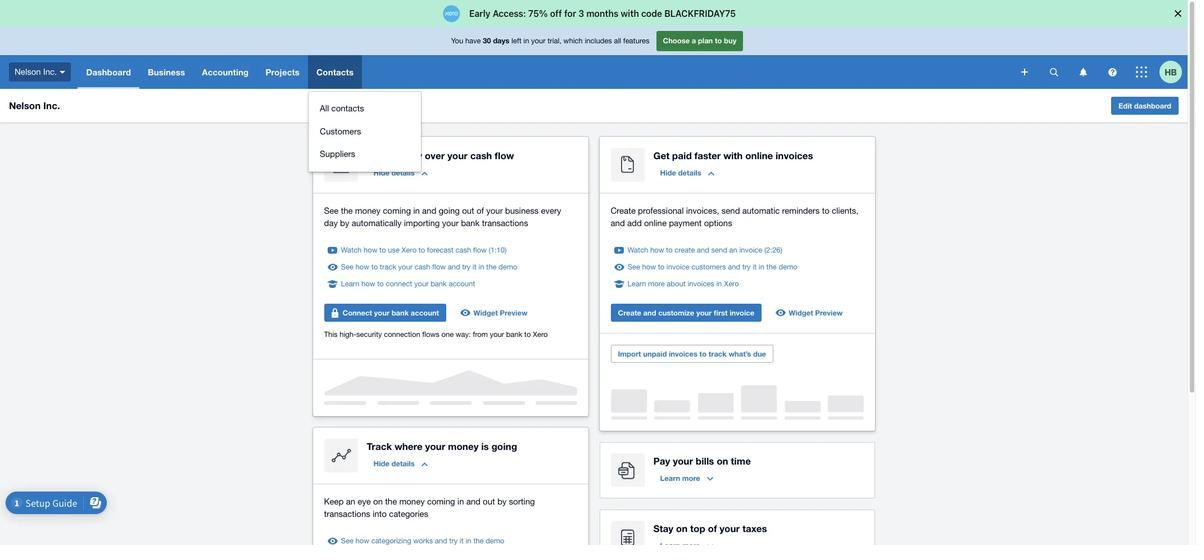 Task type: locate. For each thing, give the bounding box(es) containing it.
to left buy
[[715, 36, 723, 45]]

1 horizontal spatial watch
[[628, 246, 649, 254]]

learn more about invoices in xero link
[[628, 278, 739, 290]]

track inside the import unpaid invoices to track what's due button
[[709, 349, 727, 358]]

2 horizontal spatial xero
[[725, 280, 739, 288]]

create inside create professional invoices, send automatic reminders to clients, and add online payment options
[[611, 206, 636, 215]]

to left create
[[667, 246, 673, 254]]

learn down "pay"
[[661, 474, 681, 483]]

1 horizontal spatial widget preview
[[789, 308, 843, 317]]

cash right the forecast
[[456, 246, 471, 254]]

widget preview
[[474, 308, 528, 317], [789, 308, 843, 317]]

1 horizontal spatial flow
[[473, 246, 487, 254]]

1 horizontal spatial try
[[743, 263, 751, 271]]

see how to track your cash flow and try it in the demo
[[341, 263, 518, 271]]

get
[[367, 150, 383, 161], [654, 150, 670, 161]]

1 horizontal spatial going
[[492, 440, 518, 452]]

money inside see the money coming in and going out of your business every day by automatically importing your bank transactions
[[355, 206, 381, 215]]

flow
[[495, 150, 515, 161], [473, 246, 487, 254], [433, 263, 446, 271]]

details for where
[[392, 459, 415, 468]]

one
[[442, 330, 454, 339]]

your left taxes
[[720, 523, 740, 534]]

1 preview from the left
[[500, 308, 528, 317]]

0 horizontal spatial widget preview button
[[456, 304, 535, 322]]

get down the customers link
[[367, 150, 383, 161]]

bank
[[461, 218, 480, 228], [431, 280, 447, 288], [392, 308, 409, 317], [507, 330, 523, 339]]

invoices right unpaid
[[669, 349, 698, 358]]

on for time
[[717, 455, 729, 467]]

the up automatically
[[341, 206, 353, 215]]

hide details button down 'paid'
[[654, 164, 721, 182]]

1 horizontal spatial learn
[[628, 280, 647, 288]]

buy
[[725, 36, 737, 45]]

1 vertical spatial going
[[492, 440, 518, 452]]

0 vertical spatial by
[[340, 218, 350, 228]]

1 horizontal spatial preview
[[816, 308, 843, 317]]

hide details for visibility
[[374, 168, 415, 177]]

1 vertical spatial coming
[[427, 497, 455, 506]]

1 vertical spatial an
[[346, 497, 356, 506]]

try right customers
[[743, 263, 751, 271]]

bank right "importing"
[[461, 218, 480, 228]]

0 horizontal spatial account
[[411, 308, 439, 317]]

get left 'paid'
[[654, 150, 670, 161]]

2 horizontal spatial learn
[[661, 474, 681, 483]]

hide details down 'paid'
[[661, 168, 702, 177]]

send up see how to invoice customers and try it in the demo
[[712, 246, 728, 254]]

and left customize
[[644, 308, 657, 317]]

to left what's
[[700, 349, 707, 358]]

day
[[324, 218, 338, 228]]

1 horizontal spatial more
[[683, 474, 701, 483]]

hide details down where
[[374, 459, 415, 468]]

1 vertical spatial by
[[498, 497, 507, 506]]

to left clients,
[[823, 206, 830, 215]]

1 horizontal spatial demo
[[779, 263, 798, 271]]

0 horizontal spatial coming
[[383, 206, 411, 215]]

on inside "keep an eye on the money coming in and out by sorting transactions into categories"
[[374, 497, 383, 506]]

2 vertical spatial cash
[[415, 263, 431, 271]]

connect
[[343, 308, 372, 317]]

and inside "keep an eye on the money coming in and out by sorting transactions into categories"
[[467, 497, 481, 506]]

0 horizontal spatial an
[[346, 497, 356, 506]]

send inside create professional invoices, send automatic reminders to clients, and add online payment options
[[722, 206, 741, 215]]

1 horizontal spatial of
[[708, 523, 717, 534]]

0 vertical spatial account
[[449, 280, 476, 288]]

invoices down customers
[[688, 280, 715, 288]]

0 horizontal spatial preview
[[500, 308, 528, 317]]

nelson inside popup button
[[15, 67, 41, 76]]

see for get paid faster with online invoices
[[628, 263, 641, 271]]

of right top
[[708, 523, 717, 534]]

the up into
[[385, 497, 397, 506]]

see up 'day'
[[324, 206, 339, 215]]

bank inside learn how to connect your bank account link
[[431, 280, 447, 288]]

on up into
[[374, 497, 383, 506]]

send
[[722, 206, 741, 215], [712, 246, 728, 254]]

in inside "keep an eye on the money coming in and out by sorting transactions into categories"
[[458, 497, 464, 506]]

0 vertical spatial inc.
[[43, 67, 57, 76]]

widget preview button
[[456, 304, 535, 322], [771, 304, 850, 322]]

1 it from the left
[[473, 263, 477, 271]]

0 vertical spatial invoices
[[776, 150, 814, 161]]

svg image inside nelson inc. popup button
[[60, 71, 65, 74]]

0 vertical spatial going
[[439, 206, 460, 215]]

1 horizontal spatial on
[[677, 523, 688, 534]]

cash right over
[[471, 150, 492, 161]]

1 horizontal spatial money
[[400, 497, 425, 506]]

account down see how to track your cash flow and try it in the demo link
[[449, 280, 476, 288]]

to up see how to track your cash flow and try it in the demo
[[419, 246, 425, 254]]

xero inside watch how to use xero to forecast cash flow (1:10) link
[[402, 246, 417, 254]]

hide down the suppliers link
[[374, 168, 390, 177]]

by inside see the money coming in and going out of your business every day by automatically importing your bank transactions
[[340, 218, 350, 228]]

1 horizontal spatial it
[[753, 263, 757, 271]]

0 vertical spatial track
[[380, 263, 397, 271]]

0 vertical spatial send
[[722, 206, 741, 215]]

1 vertical spatial track
[[709, 349, 727, 358]]

learn more about invoices in xero
[[628, 280, 739, 288]]

1 demo from the left
[[499, 263, 518, 271]]

more down pay your bills on time
[[683, 474, 701, 483]]

demo down (2:26)
[[779, 263, 798, 271]]

0 vertical spatial transactions
[[482, 218, 529, 228]]

hide details button down where
[[367, 454, 435, 472]]

1 vertical spatial create
[[618, 308, 642, 317]]

0 horizontal spatial widget preview
[[474, 308, 528, 317]]

first
[[714, 308, 728, 317]]

a
[[692, 36, 697, 45]]

with
[[724, 150, 743, 161]]

connect your bank account
[[343, 308, 439, 317]]

hide down 'paid'
[[661, 168, 677, 177]]

0 vertical spatial invoice
[[740, 246, 763, 254]]

0 horizontal spatial widget
[[474, 308, 498, 317]]

dialog
[[0, 0, 1197, 27]]

dashboard
[[86, 67, 131, 77]]

options
[[705, 218, 733, 228]]

online down the professional on the top right
[[645, 218, 667, 228]]

banking icon image
[[324, 148, 358, 182]]

invoices inside the 'learn more about invoices in xero' link
[[688, 280, 715, 288]]

0 vertical spatial more
[[649, 280, 665, 288]]

watch how to use xero to forecast cash flow (1:10) link
[[341, 245, 507, 256]]

invoices up reminders
[[776, 150, 814, 161]]

0 horizontal spatial it
[[473, 263, 477, 271]]

which
[[564, 37, 583, 45]]

1 vertical spatial transactions
[[324, 509, 371, 519]]

watch for get visibility over your cash flow
[[341, 246, 362, 254]]

going up "importing"
[[439, 206, 460, 215]]

more inside button
[[683, 474, 701, 483]]

how for connect
[[362, 280, 376, 288]]

1 widget preview button from the left
[[456, 304, 535, 322]]

it right customers
[[753, 263, 757, 271]]

0 vertical spatial nelson inc.
[[15, 67, 57, 76]]

online right with
[[746, 150, 774, 161]]

1 vertical spatial account
[[411, 308, 439, 317]]

learn for get paid faster with online invoices
[[628, 280, 647, 288]]

hide for paid
[[661, 168, 677, 177]]

0 vertical spatial nelson
[[15, 67, 41, 76]]

details down visibility
[[392, 168, 415, 177]]

more
[[649, 280, 665, 288], [683, 474, 701, 483]]

30
[[483, 36, 491, 45]]

1 horizontal spatial an
[[730, 246, 738, 254]]

1 horizontal spatial track
[[709, 349, 727, 358]]

transactions down business
[[482, 218, 529, 228]]

1 vertical spatial money
[[448, 440, 479, 452]]

invoice left (2:26)
[[740, 246, 763, 254]]

send inside watch how to create and send an invoice (2:26) 'link'
[[712, 246, 728, 254]]

1 vertical spatial nelson inc.
[[9, 100, 60, 111]]

0 horizontal spatial out
[[462, 206, 475, 215]]

an inside "keep an eye on the money coming in and out by sorting transactions into categories"
[[346, 497, 356, 506]]

2 widget preview button from the left
[[771, 304, 850, 322]]

money
[[355, 206, 381, 215], [448, 440, 479, 452], [400, 497, 425, 506]]

on right bills
[[717, 455, 729, 467]]

2 vertical spatial xero
[[533, 330, 548, 339]]

2 try from the left
[[743, 263, 751, 271]]

see up connect
[[341, 263, 354, 271]]

time
[[731, 455, 751, 467]]

track left what's
[[709, 349, 727, 358]]

list box containing all contacts
[[309, 92, 421, 172]]

bank inside see the money coming in and going out of your business every day by automatically importing your bank transactions
[[461, 218, 480, 228]]

learn left about
[[628, 280, 647, 288]]

1 vertical spatial invoices
[[688, 280, 715, 288]]

an left eye
[[346, 497, 356, 506]]

0 horizontal spatial more
[[649, 280, 665, 288]]

0 vertical spatial on
[[717, 455, 729, 467]]

1 vertical spatial xero
[[725, 280, 739, 288]]

cash
[[471, 150, 492, 161], [456, 246, 471, 254], [415, 263, 431, 271]]

by inside "keep an eye on the money coming in and out by sorting transactions into categories"
[[498, 497, 507, 506]]

1 widget preview from the left
[[474, 308, 528, 317]]

your right where
[[425, 440, 446, 452]]

2 horizontal spatial see
[[628, 263, 641, 271]]

1 horizontal spatial widget
[[789, 308, 814, 317]]

0 horizontal spatial track
[[380, 263, 397, 271]]

out inside "keep an eye on the money coming in and out by sorting transactions into categories"
[[483, 497, 495, 506]]

0 vertical spatial of
[[477, 206, 484, 215]]

send up options
[[722, 206, 741, 215]]

your left business
[[487, 206, 503, 215]]

of left business
[[477, 206, 484, 215]]

1 vertical spatial on
[[374, 497, 383, 506]]

import
[[618, 349, 642, 358]]

see down add
[[628, 263, 641, 271]]

watch down automatically
[[341, 246, 362, 254]]

2 horizontal spatial flow
[[495, 150, 515, 161]]

xero inside the 'learn more about invoices in xero' link
[[725, 280, 739, 288]]

of
[[477, 206, 484, 215], [708, 523, 717, 534]]

0 horizontal spatial of
[[477, 206, 484, 215]]

0 vertical spatial money
[[355, 206, 381, 215]]

your left trial,
[[532, 37, 546, 45]]

transactions
[[482, 218, 529, 228], [324, 509, 371, 519]]

2 vertical spatial flow
[[433, 263, 446, 271]]

track inside see how to track your cash flow and try it in the demo link
[[380, 263, 397, 271]]

hide details button for where
[[367, 454, 435, 472]]

online
[[746, 150, 774, 161], [645, 218, 667, 228]]

of inside see the money coming in and going out of your business every day by automatically importing your bank transactions
[[477, 206, 484, 215]]

create and customize your first invoice button
[[611, 304, 762, 322]]

it down watch how to use xero to forecast cash flow (1:10) link
[[473, 263, 477, 271]]

automatically
[[352, 218, 402, 228]]

going
[[439, 206, 460, 215], [492, 440, 518, 452]]

2 widget preview from the left
[[789, 308, 843, 317]]

the down (2:26)
[[767, 263, 777, 271]]

out
[[462, 206, 475, 215], [483, 497, 495, 506]]

2 horizontal spatial money
[[448, 440, 479, 452]]

out inside see the money coming in and going out of your business every day by automatically importing your bank transactions
[[462, 206, 475, 215]]

every
[[541, 206, 562, 215]]

transactions down keep
[[324, 509, 371, 519]]

how inside 'link'
[[651, 246, 665, 254]]

hide details button
[[367, 164, 435, 182], [654, 164, 721, 182], [367, 454, 435, 472]]

and up customers
[[697, 246, 710, 254]]

1 horizontal spatial transactions
[[482, 218, 529, 228]]

on
[[717, 455, 729, 467], [374, 497, 383, 506], [677, 523, 688, 534]]

choose a plan to buy
[[663, 36, 737, 45]]

in
[[524, 37, 530, 45], [414, 206, 420, 215], [479, 263, 485, 271], [759, 263, 765, 271], [717, 280, 723, 288], [458, 497, 464, 506]]

more left about
[[649, 280, 665, 288]]

it
[[473, 263, 477, 271], [753, 263, 757, 271]]

svg image
[[1137, 66, 1148, 78], [1050, 68, 1059, 76], [1109, 68, 1117, 76], [1022, 69, 1029, 75], [60, 71, 65, 74]]

bank up connection
[[392, 308, 409, 317]]

1 vertical spatial online
[[645, 218, 667, 228]]

to inside button
[[700, 349, 707, 358]]

0 horizontal spatial money
[[355, 206, 381, 215]]

import unpaid invoices to track what's due
[[618, 349, 767, 358]]

0 vertical spatial online
[[746, 150, 774, 161]]

going inside see the money coming in and going out of your business every day by automatically importing your bank transactions
[[439, 206, 460, 215]]

your down see how to track your cash flow and try it in the demo link
[[415, 280, 429, 288]]

xero
[[402, 246, 417, 254], [725, 280, 739, 288], [533, 330, 548, 339]]

2 horizontal spatial on
[[717, 455, 729, 467]]

how up learn more about invoices in xero
[[643, 263, 656, 271]]

on left top
[[677, 523, 688, 534]]

watch for get paid faster with online invoices
[[628, 246, 649, 254]]

1 horizontal spatial online
[[746, 150, 774, 161]]

2 vertical spatial on
[[677, 523, 688, 534]]

create for create professional invoices, send automatic reminders to clients, and add online payment options
[[611, 206, 636, 215]]

widget preview button for flow
[[456, 304, 535, 322]]

track money icon image
[[324, 439, 358, 472]]

transactions inside see the money coming in and going out of your business every day by automatically importing your bank transactions
[[482, 218, 529, 228]]

widget preview for flow
[[474, 308, 528, 317]]

money left is at bottom
[[448, 440, 479, 452]]

0 vertical spatial out
[[462, 206, 475, 215]]

contacts button
[[308, 55, 362, 89]]

how left create
[[651, 246, 665, 254]]

an up see how to invoice customers and try it in the demo
[[730, 246, 738, 254]]

coming up automatically
[[383, 206, 411, 215]]

1 vertical spatial inc.
[[43, 100, 60, 111]]

2 preview from the left
[[816, 308, 843, 317]]

hide details
[[374, 168, 415, 177], [661, 168, 702, 177], [374, 459, 415, 468]]

to right from
[[525, 330, 531, 339]]

automatic
[[743, 206, 780, 215]]

in inside you have 30 days left in your trial, which includes all features
[[524, 37, 530, 45]]

forecast
[[427, 246, 454, 254]]

create inside button
[[618, 308, 642, 317]]

1 watch from the left
[[341, 246, 362, 254]]

banner
[[0, 27, 1189, 172]]

create for create and customize your first invoice
[[618, 308, 642, 317]]

0 horizontal spatial online
[[645, 218, 667, 228]]

how up connect
[[356, 263, 370, 271]]

nelson inc.
[[15, 67, 57, 76], [9, 100, 60, 111]]

days
[[493, 36, 510, 45]]

hide details down visibility
[[374, 168, 415, 177]]

0 horizontal spatial watch
[[341, 246, 362, 254]]

watch inside 'link'
[[628, 246, 649, 254]]

connect your bank account button
[[324, 304, 447, 322]]

0 vertical spatial flow
[[495, 150, 515, 161]]

learn
[[341, 280, 360, 288], [628, 280, 647, 288], [661, 474, 681, 483]]

invoices icon image
[[611, 148, 645, 182]]

projects
[[266, 67, 300, 77]]

out left business
[[462, 206, 475, 215]]

invoices
[[776, 150, 814, 161], [688, 280, 715, 288], [669, 349, 698, 358]]

professional
[[638, 206, 684, 215]]

coming up categories
[[427, 497, 455, 506]]

how for use
[[364, 246, 378, 254]]

online inside create professional invoices, send automatic reminders to clients, and add online payment options
[[645, 218, 667, 228]]

2 widget from the left
[[789, 308, 814, 317]]

learn up connect
[[341, 280, 360, 288]]

0 horizontal spatial xero
[[402, 246, 417, 254]]

bank down see how to track your cash flow and try it in the demo link
[[431, 280, 447, 288]]

group
[[309, 92, 421, 171]]

0 horizontal spatial going
[[439, 206, 460, 215]]

security
[[357, 330, 382, 339]]

navigation
[[78, 55, 1014, 172]]

how for create
[[651, 246, 665, 254]]

2 vertical spatial invoices
[[669, 349, 698, 358]]

1 widget from the left
[[474, 308, 498, 317]]

account
[[449, 280, 476, 288], [411, 308, 439, 317]]

1 vertical spatial more
[[683, 474, 701, 483]]

2 vertical spatial money
[[400, 497, 425, 506]]

1 horizontal spatial out
[[483, 497, 495, 506]]

preview for get paid faster with online invoices
[[816, 308, 843, 317]]

cash down watch how to use xero to forecast cash flow (1:10) link
[[415, 263, 431, 271]]

how for invoice
[[643, 263, 656, 271]]

going right is at bottom
[[492, 440, 518, 452]]

hide details for where
[[374, 459, 415, 468]]

coming
[[383, 206, 411, 215], [427, 497, 455, 506]]

nelson
[[15, 67, 41, 76], [9, 100, 41, 111]]

invoice right first
[[730, 308, 755, 317]]

get for get paid faster with online invoices
[[654, 150, 670, 161]]

by
[[340, 218, 350, 228], [498, 497, 507, 506]]

1 horizontal spatial see
[[341, 263, 354, 271]]

0 horizontal spatial demo
[[499, 263, 518, 271]]

get visibility over your cash flow
[[367, 150, 515, 161]]

out left sorting
[[483, 497, 495, 506]]

and up "importing"
[[422, 206, 437, 215]]

list box
[[309, 92, 421, 172]]

by left sorting
[[498, 497, 507, 506]]

importing
[[404, 218, 440, 228]]

0 vertical spatial create
[[611, 206, 636, 215]]

use
[[388, 246, 400, 254]]

hide down track
[[374, 459, 390, 468]]

2 watch from the left
[[628, 246, 649, 254]]

create up add
[[611, 206, 636, 215]]

2 it from the left
[[753, 263, 757, 271]]

widget
[[474, 308, 498, 317], [789, 308, 814, 317]]

(2:26)
[[765, 246, 783, 254]]

(1:10)
[[489, 246, 507, 254]]

0 horizontal spatial by
[[340, 218, 350, 228]]

stay
[[654, 523, 674, 534]]

left
[[512, 37, 522, 45]]

details down 'paid'
[[679, 168, 702, 177]]

1 horizontal spatial coming
[[427, 497, 455, 506]]

account up flows
[[411, 308, 439, 317]]

how left "connect"
[[362, 280, 376, 288]]

2 get from the left
[[654, 150, 670, 161]]

how
[[364, 246, 378, 254], [651, 246, 665, 254], [356, 263, 370, 271], [643, 263, 656, 271], [362, 280, 376, 288]]

how left "use"
[[364, 246, 378, 254]]

hide details button down visibility
[[367, 164, 435, 182]]

1 vertical spatial nelson
[[9, 100, 41, 111]]

0 horizontal spatial see
[[324, 206, 339, 215]]

1 horizontal spatial by
[[498, 497, 507, 506]]

group containing all contacts
[[309, 92, 421, 171]]

pay
[[654, 455, 671, 467]]

details down where
[[392, 459, 415, 468]]

to
[[715, 36, 723, 45], [823, 206, 830, 215], [380, 246, 386, 254], [419, 246, 425, 254], [667, 246, 673, 254], [372, 263, 378, 271], [658, 263, 665, 271], [378, 280, 384, 288], [525, 330, 531, 339], [700, 349, 707, 358]]

hide details button for paid
[[654, 164, 721, 182]]

1 get from the left
[[367, 150, 383, 161]]

0 horizontal spatial get
[[367, 150, 383, 161]]

import unpaid invoices to track what's due button
[[611, 345, 774, 363]]

0 vertical spatial coming
[[383, 206, 411, 215]]

1 horizontal spatial widget preview button
[[771, 304, 850, 322]]

0 horizontal spatial learn
[[341, 280, 360, 288]]

0 horizontal spatial try
[[462, 263, 471, 271]]

and left add
[[611, 218, 625, 228]]

1 horizontal spatial account
[[449, 280, 476, 288]]

your right "importing"
[[442, 218, 459, 228]]

money up automatically
[[355, 206, 381, 215]]

create
[[675, 246, 695, 254]]

try
[[462, 263, 471, 271], [743, 263, 751, 271]]

money up categories
[[400, 497, 425, 506]]

keep an eye on the money coming in and out by sorting transactions into categories
[[324, 497, 535, 519]]



Task type: describe. For each thing, give the bounding box(es) containing it.
hb button
[[1160, 55, 1189, 89]]

is
[[482, 440, 489, 452]]

includes
[[585, 37, 612, 45]]

to up learn more about invoices in xero
[[658, 263, 665, 271]]

suppliers link
[[309, 143, 421, 166]]

sorting
[[509, 497, 535, 506]]

from
[[473, 330, 488, 339]]

visibility
[[386, 150, 422, 161]]

how for track
[[356, 263, 370, 271]]

you
[[451, 37, 464, 45]]

invoices inside the import unpaid invoices to track what's due button
[[669, 349, 698, 358]]

banking preview line graph image
[[324, 371, 577, 405]]

stay on top of your taxes
[[654, 523, 768, 534]]

create and customize your first invoice
[[618, 308, 755, 317]]

your up learn more
[[673, 455, 694, 467]]

navigation containing dashboard
[[78, 55, 1014, 172]]

your right over
[[448, 150, 468, 161]]

1 horizontal spatial xero
[[533, 330, 548, 339]]

your right connect
[[374, 308, 390, 317]]

widget preview for invoices
[[789, 308, 843, 317]]

0 vertical spatial cash
[[471, 150, 492, 161]]

2 demo from the left
[[779, 263, 798, 271]]

on for the
[[374, 497, 383, 506]]

taxes
[[743, 523, 768, 534]]

svg image
[[1080, 68, 1088, 76]]

see inside see the money coming in and going out of your business every day by automatically importing your bank transactions
[[324, 206, 339, 215]]

nelson inc. button
[[0, 55, 78, 89]]

list box inside navigation
[[309, 92, 421, 172]]

learn how to connect your bank account
[[341, 280, 476, 288]]

dashboard link
[[78, 55, 139, 89]]

your inside you have 30 days left in your trial, which includes all features
[[532, 37, 546, 45]]

into
[[373, 509, 387, 519]]

see how to invoice customers and try it in the demo
[[628, 263, 798, 271]]

about
[[667, 280, 686, 288]]

plan
[[699, 36, 713, 45]]

the inside see the money coming in and going out of your business every day by automatically importing your bank transactions
[[341, 206, 353, 215]]

to inside 'link'
[[667, 246, 673, 254]]

transactions inside "keep an eye on the money coming in and out by sorting transactions into categories"
[[324, 509, 371, 519]]

bank right from
[[507, 330, 523, 339]]

contacts
[[332, 103, 364, 113]]

suppliers
[[320, 149, 356, 159]]

bills
[[696, 455, 715, 467]]

eye
[[358, 497, 371, 506]]

pay your bills on time
[[654, 455, 751, 467]]

clients,
[[832, 206, 859, 215]]

connection
[[384, 330, 421, 339]]

and right customers
[[729, 263, 741, 271]]

to left "use"
[[380, 246, 386, 254]]

business
[[148, 67, 185, 77]]

to left "connect"
[[378, 280, 384, 288]]

money inside "keep an eye on the money coming in and out by sorting transactions into categories"
[[400, 497, 425, 506]]

in inside see the money coming in and going out of your business every day by automatically importing your bank transactions
[[414, 206, 420, 215]]

account inside button
[[411, 308, 439, 317]]

group inside navigation
[[309, 92, 421, 171]]

invoice inside 'link'
[[740, 246, 763, 254]]

edit
[[1119, 101, 1133, 110]]

banner containing hb
[[0, 27, 1189, 172]]

paid
[[673, 150, 692, 161]]

keep
[[324, 497, 344, 506]]

details for visibility
[[392, 168, 415, 177]]

high-
[[340, 330, 357, 339]]

accounting button
[[194, 55, 257, 89]]

invoices preview bar graph image
[[611, 385, 864, 420]]

see for get visibility over your cash flow
[[341, 263, 354, 271]]

coming inside "keep an eye on the money coming in and out by sorting transactions into categories"
[[427, 497, 455, 506]]

and inside see the money coming in and going out of your business every day by automatically importing your bank transactions
[[422, 206, 437, 215]]

0 horizontal spatial flow
[[433, 263, 446, 271]]

all
[[320, 103, 329, 113]]

hide for where
[[374, 459, 390, 468]]

widget for flow
[[474, 308, 498, 317]]

projects button
[[257, 55, 308, 89]]

bank inside "connect your bank account" button
[[392, 308, 409, 317]]

get for get visibility over your cash flow
[[367, 150, 383, 161]]

choose
[[663, 36, 690, 45]]

details for paid
[[679, 168, 702, 177]]

hide details for paid
[[661, 168, 702, 177]]

contacts
[[317, 67, 354, 77]]

faster
[[695, 150, 721, 161]]

watch how to create and send an invoice (2:26)
[[628, 246, 783, 254]]

widget preview button for invoices
[[771, 304, 850, 322]]

coming inside see the money coming in and going out of your business every day by automatically importing your bank transactions
[[383, 206, 411, 215]]

flows
[[423, 330, 440, 339]]

learn how to connect your bank account link
[[341, 278, 476, 290]]

hide details button for visibility
[[367, 164, 435, 182]]

nelson inc. inside popup button
[[15, 67, 57, 76]]

1 vertical spatial of
[[708, 523, 717, 534]]

edit dashboard
[[1119, 101, 1172, 110]]

1 vertical spatial flow
[[473, 246, 487, 254]]

the inside "keep an eye on the money coming in and out by sorting transactions into categories"
[[385, 497, 397, 506]]

track
[[367, 440, 392, 452]]

your right from
[[490, 330, 505, 339]]

and inside button
[[644, 308, 657, 317]]

connect
[[386, 280, 413, 288]]

due
[[754, 349, 767, 358]]

invoice inside button
[[730, 308, 755, 317]]

learn inside button
[[661, 474, 681, 483]]

learn for get visibility over your cash flow
[[341, 280, 360, 288]]

1 vertical spatial cash
[[456, 246, 471, 254]]

this high-security connection flows one way: from your bank to xero
[[324, 330, 548, 339]]

customers
[[320, 126, 361, 136]]

inc. inside popup button
[[43, 67, 57, 76]]

to inside create professional invoices, send automatic reminders to clients, and add online payment options
[[823, 206, 830, 215]]

to up learn how to connect your bank account on the bottom left
[[372, 263, 378, 271]]

to inside banner
[[715, 36, 723, 45]]

see the money coming in and going out of your business every day by automatically importing your bank transactions
[[324, 206, 562, 228]]

accounting
[[202, 67, 249, 77]]

your up learn how to connect your bank account on the bottom left
[[399, 263, 413, 271]]

and inside 'link'
[[697, 246, 710, 254]]

trial,
[[548, 37, 562, 45]]

an inside 'link'
[[730, 246, 738, 254]]

learn more
[[661, 474, 701, 483]]

hide for visibility
[[374, 168, 390, 177]]

invoices,
[[687, 206, 720, 215]]

you have 30 days left in your trial, which includes all features
[[451, 36, 650, 45]]

your left first
[[697, 308, 712, 317]]

hb
[[1166, 67, 1178, 77]]

preview for get visibility over your cash flow
[[500, 308, 528, 317]]

business button
[[139, 55, 194, 89]]

categories
[[389, 509, 429, 519]]

and down the forecast
[[448, 263, 460, 271]]

widget for invoices
[[789, 308, 814, 317]]

have
[[466, 37, 481, 45]]

reminders
[[783, 206, 820, 215]]

all contacts
[[320, 103, 364, 113]]

unpaid
[[644, 349, 667, 358]]

what's
[[729, 349, 752, 358]]

the down (1:10)
[[487, 263, 497, 271]]

learn more button
[[654, 469, 720, 487]]

bills icon image
[[611, 453, 645, 487]]

and inside create professional invoices, send automatic reminders to clients, and add online payment options
[[611, 218, 625, 228]]

1 vertical spatial invoice
[[667, 263, 690, 271]]

all contacts link
[[309, 97, 421, 120]]

business
[[506, 206, 539, 215]]

more for learn more
[[683, 474, 701, 483]]

taxes icon image
[[611, 521, 645, 545]]

see how to track your cash flow and try it in the demo link
[[341, 262, 518, 273]]

see how to invoice customers and try it in the demo link
[[628, 262, 798, 273]]

track where your money is going
[[367, 440, 518, 452]]

customers
[[692, 263, 726, 271]]

1 try from the left
[[462, 263, 471, 271]]

more for learn more about invoices in xero
[[649, 280, 665, 288]]

all
[[614, 37, 622, 45]]

this
[[324, 330, 338, 339]]



Task type: vqa. For each thing, say whether or not it's contained in the screenshot.
'group' containing Any date
no



